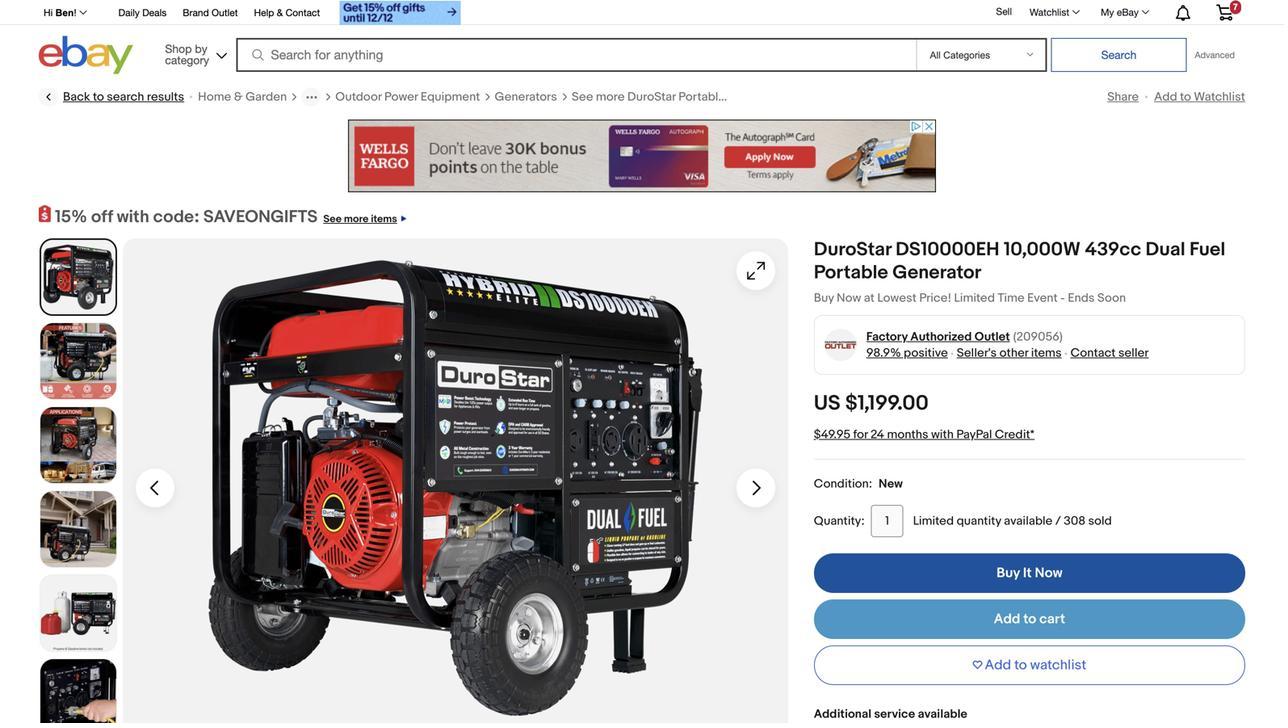 Task type: locate. For each thing, give the bounding box(es) containing it.
0 vertical spatial buy
[[814, 291, 834, 305]]

1 horizontal spatial available
[[1004, 514, 1053, 528]]

shop
[[165, 42, 192, 55]]

add to watchlist
[[985, 657, 1087, 674]]

to
[[93, 90, 104, 104], [1181, 90, 1192, 104], [1024, 611, 1037, 628], [1015, 657, 1028, 674]]

see down search for anything text field
[[572, 90, 593, 104]]

available left /
[[1004, 514, 1053, 528]]

0 horizontal spatial buy
[[814, 291, 834, 305]]

limited
[[955, 291, 995, 305], [913, 514, 954, 528]]

1 horizontal spatial buy
[[997, 565, 1020, 582]]

portable up at
[[814, 261, 889, 284]]

0 vertical spatial limited
[[955, 291, 995, 305]]

buy it now link
[[814, 554, 1246, 593]]

0 vertical spatial portable
[[679, 90, 726, 104]]

with left paypal
[[932, 427, 954, 442]]

my ebay link
[[1092, 2, 1157, 22]]

category
[[165, 53, 209, 67]]

1 horizontal spatial watchlist
[[1194, 90, 1246, 104]]

1 vertical spatial items
[[1032, 346, 1062, 360]]

to left cart
[[1024, 611, 1037, 628]]

& inside account navigation
[[277, 7, 283, 18]]

my
[[1101, 6, 1115, 18]]

results
[[147, 90, 184, 104]]

None submit
[[1052, 38, 1187, 72]]

available right service
[[918, 707, 968, 722]]

add right share button
[[1155, 90, 1178, 104]]

dual right hybrid
[[768, 90, 793, 104]]

1 horizontal spatial items
[[1032, 346, 1062, 360]]

1 horizontal spatial see
[[572, 90, 593, 104]]

more
[[596, 90, 625, 104], [344, 213, 369, 225]]

outdoor power equipment link
[[335, 89, 480, 105]]

1 vertical spatial add
[[994, 611, 1021, 628]]

buy left it on the right bottom
[[997, 565, 1020, 582]]

0 vertical spatial add
[[1155, 90, 1178, 104]]

now left at
[[837, 291, 862, 305]]

1 horizontal spatial outlet
[[975, 330, 1010, 344]]

picture 1 of 12 image
[[41, 240, 116, 314]]

1 vertical spatial contact
[[1071, 346, 1116, 360]]

limited left time
[[955, 291, 995, 305]]

add for add to cart
[[994, 611, 1021, 628]]

0 vertical spatial see
[[572, 90, 593, 104]]

1 vertical spatial available
[[918, 707, 968, 722]]

& right help
[[277, 7, 283, 18]]

items for seller's other items
[[1032, 346, 1062, 360]]

buy left at
[[814, 291, 834, 305]]

contact
[[286, 7, 320, 18], [1071, 346, 1116, 360]]

1 horizontal spatial more
[[596, 90, 625, 104]]

1 horizontal spatial dual
[[1146, 238, 1186, 261]]

factory authorized outlet image
[[824, 329, 857, 362]]

contact left seller
[[1071, 346, 1116, 360]]

saveongifts
[[203, 206, 318, 227]]

watchlist
[[1031, 657, 1087, 674]]

1 horizontal spatial portable
[[814, 261, 889, 284]]

&
[[277, 7, 283, 18], [234, 90, 243, 104]]

add to watchlist link
[[1155, 90, 1246, 104]]

15% off with code: saveongifts
[[55, 206, 318, 227]]

2 vertical spatial add
[[985, 657, 1012, 674]]

1 vertical spatial limited
[[913, 514, 954, 528]]

1 vertical spatial watchlist
[[1194, 90, 1246, 104]]

dual right "439cc"
[[1146, 238, 1186, 261]]

0 horizontal spatial outlet
[[212, 7, 238, 18]]

durostar down the "shop by category" banner
[[628, 90, 676, 104]]

picture 4 of 12 image
[[40, 491, 116, 567]]

with
[[117, 206, 149, 227], [932, 427, 954, 442]]

0 horizontal spatial items
[[371, 213, 397, 225]]

home
[[198, 90, 231, 104]]

portable inside 'durostar ds10000eh 10,000w 439cc dual fuel portable generator buy now at lowest price! limited time event - ends soon'
[[814, 261, 889, 284]]

& right home
[[234, 90, 243, 104]]

with right off
[[117, 206, 149, 227]]

limited left "quantity"
[[913, 514, 954, 528]]

help
[[254, 7, 274, 18]]

1 vertical spatial portable
[[814, 261, 889, 284]]

add left cart
[[994, 611, 1021, 628]]

7 link
[[1207, 0, 1243, 23]]

more inside see more durostar portable hybrid dual fuel 10 000w gen... link
[[596, 90, 625, 104]]

1 vertical spatial &
[[234, 90, 243, 104]]

authorized
[[911, 330, 972, 344]]

watchlist right sell link
[[1030, 6, 1070, 18]]

000w
[[835, 90, 866, 104]]

watchlist
[[1030, 6, 1070, 18], [1194, 90, 1246, 104]]

1 horizontal spatial contact
[[1071, 346, 1116, 360]]

98.9% positive link
[[867, 346, 948, 360]]

1 vertical spatial dual
[[1146, 238, 1186, 261]]

items for see more items
[[371, 213, 397, 225]]

1 vertical spatial see
[[323, 213, 342, 225]]

contact right help
[[286, 7, 320, 18]]

$49.95 for 24 months with paypal credit*
[[814, 427, 1035, 442]]

share
[[1108, 90, 1139, 104]]

(209056)
[[1014, 330, 1063, 344]]

1 horizontal spatial fuel
[[1190, 238, 1226, 261]]

more inside see more items link
[[344, 213, 369, 225]]

to down advanced link
[[1181, 90, 1192, 104]]

now right it on the right bottom
[[1035, 565, 1063, 582]]

0 vertical spatial with
[[117, 206, 149, 227]]

0 vertical spatial more
[[596, 90, 625, 104]]

limited inside 'durostar ds10000eh 10,000w 439cc dual fuel portable generator buy now at lowest price! limited time event - ends soon'
[[955, 291, 995, 305]]

seller's
[[957, 346, 997, 360]]

ben
[[55, 7, 74, 18]]

available
[[1004, 514, 1053, 528], [918, 707, 968, 722]]

24
[[871, 427, 885, 442]]

1 vertical spatial durostar
[[814, 238, 892, 261]]

to right back
[[93, 90, 104, 104]]

1 vertical spatial fuel
[[1190, 238, 1226, 261]]

generator
[[893, 261, 982, 284]]

portable
[[679, 90, 726, 104], [814, 261, 889, 284]]

0 vertical spatial fuel
[[795, 90, 818, 104]]

available for service
[[918, 707, 968, 722]]

add for add to watchlist
[[985, 657, 1012, 674]]

0 horizontal spatial see
[[323, 213, 342, 225]]

factory authorized outlet link
[[867, 329, 1010, 345]]

0 horizontal spatial watchlist
[[1030, 6, 1070, 18]]

0 vertical spatial now
[[837, 291, 862, 305]]

help & contact
[[254, 7, 320, 18]]

seller's other items link
[[957, 346, 1062, 360]]

see right saveongifts
[[323, 213, 342, 225]]

1 horizontal spatial &
[[277, 7, 283, 18]]

add to cart link
[[814, 600, 1246, 639]]

$49.95 for 24 months with paypal credit* button
[[814, 427, 1035, 442]]

0 horizontal spatial with
[[117, 206, 149, 227]]

1 horizontal spatial with
[[932, 427, 954, 442]]

it
[[1024, 565, 1032, 582]]

available for quantity
[[1004, 514, 1053, 528]]

contact seller link
[[1071, 346, 1149, 360]]

now
[[837, 291, 862, 305], [1035, 565, 1063, 582]]

buy it now
[[997, 565, 1063, 582]]

0 vertical spatial &
[[277, 7, 283, 18]]

0 horizontal spatial available
[[918, 707, 968, 722]]

portable left hybrid
[[679, 90, 726, 104]]

1 vertical spatial more
[[344, 213, 369, 225]]

items
[[371, 213, 397, 225], [1032, 346, 1062, 360]]

0 horizontal spatial &
[[234, 90, 243, 104]]

outlet inside brand outlet link
[[212, 7, 238, 18]]

contact seller
[[1071, 346, 1149, 360]]

0 vertical spatial dual
[[768, 90, 793, 104]]

0 vertical spatial watchlist
[[1030, 6, 1070, 18]]

outdoor power equipment
[[335, 90, 480, 104]]

& inside 'link'
[[234, 90, 243, 104]]

98.9% positive
[[867, 346, 948, 360]]

add inside button
[[985, 657, 1012, 674]]

0 horizontal spatial now
[[837, 291, 862, 305]]

durostar up at
[[814, 238, 892, 261]]

0 vertical spatial items
[[371, 213, 397, 225]]

ebay
[[1117, 6, 1139, 18]]

other
[[1000, 346, 1029, 360]]

Search for anything text field
[[239, 40, 913, 70]]

to left watchlist
[[1015, 657, 1028, 674]]

time
[[998, 291, 1025, 305]]

brand outlet
[[183, 7, 238, 18]]

0 vertical spatial durostar
[[628, 90, 676, 104]]

items inside see more items link
[[371, 213, 397, 225]]

1 vertical spatial buy
[[997, 565, 1020, 582]]

0 vertical spatial contact
[[286, 7, 320, 18]]

to inside button
[[1015, 657, 1028, 674]]

see more items
[[323, 213, 397, 225]]

add
[[1155, 90, 1178, 104], [994, 611, 1021, 628], [985, 657, 1012, 674]]

0 vertical spatial available
[[1004, 514, 1053, 528]]

0 horizontal spatial contact
[[286, 7, 320, 18]]

add down the add to cart link
[[985, 657, 1012, 674]]

1 vertical spatial now
[[1035, 565, 1063, 582]]

0 horizontal spatial more
[[344, 213, 369, 225]]

outlet up seller's
[[975, 330, 1010, 344]]

1 horizontal spatial durostar
[[814, 238, 892, 261]]

outlet right brand
[[212, 7, 238, 18]]

$49.95
[[814, 427, 851, 442]]

0 horizontal spatial portable
[[679, 90, 726, 104]]

watchlist down advanced
[[1194, 90, 1246, 104]]

0 vertical spatial outlet
[[212, 7, 238, 18]]



Task type: describe. For each thing, give the bounding box(es) containing it.
event
[[1028, 291, 1058, 305]]

advanced
[[1195, 50, 1235, 60]]

& for home
[[234, 90, 243, 104]]

see for see more durostar portable hybrid dual fuel 10 000w gen...
[[572, 90, 593, 104]]

picture 6 of 12 image
[[40, 659, 116, 723]]

hi
[[44, 7, 53, 18]]

sell
[[997, 6, 1012, 17]]

generators link
[[495, 89, 557, 105]]

to for cart
[[1024, 611, 1037, 628]]

condition: new
[[814, 477, 903, 491]]

daily deals
[[119, 7, 167, 18]]

picture 5 of 12 image
[[40, 575, 116, 651]]

ds10000eh
[[896, 238, 1000, 261]]

search
[[107, 90, 144, 104]]

Quantity: text field
[[871, 505, 904, 537]]

picture 2 of 12 image
[[40, 323, 116, 399]]

new
[[879, 477, 903, 491]]

off
[[91, 206, 113, 227]]

equipment
[[421, 90, 480, 104]]

paypal
[[957, 427, 993, 442]]

fuel inside 'durostar ds10000eh 10,000w 439cc dual fuel portable generator buy now at lowest price! limited time event - ends soon'
[[1190, 238, 1226, 261]]

garden
[[246, 90, 287, 104]]

gen...
[[869, 90, 902, 104]]

shop by category banner
[[35, 0, 1246, 78]]

share button
[[1108, 90, 1139, 104]]

positive
[[904, 346, 948, 360]]

months
[[887, 427, 929, 442]]

account navigation
[[35, 0, 1246, 27]]

sold
[[1089, 514, 1112, 528]]

/
[[1056, 514, 1062, 528]]

98.9%
[[867, 346, 901, 360]]

additional
[[814, 707, 872, 722]]

1 vertical spatial with
[[932, 427, 954, 442]]

& for help
[[277, 7, 283, 18]]

to for watchlist
[[1015, 657, 1028, 674]]

lowest
[[878, 291, 917, 305]]

more for items
[[344, 213, 369, 225]]

10
[[821, 90, 832, 104]]

see more durostar portable hybrid dual fuel 10 000w gen...
[[572, 90, 902, 104]]

add to cart
[[994, 611, 1066, 628]]

0 horizontal spatial durostar
[[628, 90, 676, 104]]

none submit inside the "shop by category" banner
[[1052, 38, 1187, 72]]

durostar ds10000eh 10,000w 439cc dual fuel portable generator buy now at lowest price! limited time event - ends soon
[[814, 238, 1226, 305]]

1 horizontal spatial now
[[1035, 565, 1063, 582]]

0 horizontal spatial fuel
[[795, 90, 818, 104]]

daily deals link
[[119, 4, 167, 22]]

buy inside 'durostar ds10000eh 10,000w 439cc dual fuel portable generator buy now at lowest price! limited time event - ends soon'
[[814, 291, 834, 305]]

generators
[[495, 90, 557, 104]]

advanced link
[[1187, 39, 1243, 71]]

308
[[1064, 514, 1086, 528]]

hi ben !
[[44, 7, 76, 18]]

1 vertical spatial outlet
[[975, 330, 1010, 344]]

limited quantity available / 308 sold
[[913, 514, 1112, 528]]

dual inside 'durostar ds10000eh 10,000w 439cc dual fuel portable generator buy now at lowest price! limited time event - ends soon'
[[1146, 238, 1186, 261]]

10,000w
[[1004, 238, 1081, 261]]

home & garden link
[[198, 89, 287, 105]]

for
[[854, 427, 868, 442]]

15%
[[55, 206, 87, 227]]

picture 3 of 12 image
[[40, 407, 116, 483]]

add for add to watchlist
[[1155, 90, 1178, 104]]

back to search results
[[63, 90, 184, 104]]

add to watchlist button
[[814, 646, 1246, 685]]

brand outlet link
[[183, 4, 238, 22]]

see more durostar portable hybrid dual fuel 10 000w gen... link
[[572, 89, 902, 105]]

more for durostar
[[596, 90, 625, 104]]

7
[[1234, 2, 1239, 12]]

help & contact link
[[254, 4, 320, 22]]

add to watchlist
[[1155, 90, 1246, 104]]

us $1,199.00
[[814, 391, 929, 416]]

back to search results link
[[39, 87, 184, 107]]

ends
[[1068, 291, 1095, 305]]

condition:
[[814, 477, 873, 491]]

price!
[[920, 291, 952, 305]]

factory
[[867, 330, 908, 344]]

contact inside account navigation
[[286, 7, 320, 18]]

shop by category button
[[158, 36, 231, 71]]

0 horizontal spatial dual
[[768, 90, 793, 104]]

see for see more items
[[323, 213, 342, 225]]

daily
[[119, 7, 140, 18]]

cart
[[1040, 611, 1066, 628]]

brand
[[183, 7, 209, 18]]

sell link
[[989, 6, 1020, 17]]

durostar ds10000eh 10,000w 439cc dual fuel portable generator - picture 1 of 12 image
[[123, 238, 788, 723]]

service
[[874, 707, 916, 722]]

deals
[[142, 7, 167, 18]]

back
[[63, 90, 90, 104]]

additional service available
[[814, 707, 968, 722]]

my ebay
[[1101, 6, 1139, 18]]

home & garden
[[198, 90, 287, 104]]

by
[[195, 42, 207, 55]]

-
[[1061, 291, 1066, 305]]

get an extra 15% off image
[[340, 1, 461, 25]]

us
[[814, 391, 841, 416]]

seller's other items
[[957, 346, 1062, 360]]

watchlist link
[[1021, 2, 1088, 22]]

hybrid
[[728, 90, 765, 104]]

now inside 'durostar ds10000eh 10,000w 439cc dual fuel portable generator buy now at lowest price! limited time event - ends soon'
[[837, 291, 862, 305]]

to for watchlist
[[1181, 90, 1192, 104]]

$1,199.00
[[846, 391, 929, 416]]

at
[[864, 291, 875, 305]]

advertisement region
[[348, 120, 936, 192]]

to for search
[[93, 90, 104, 104]]

power
[[384, 90, 418, 104]]

shop by category
[[165, 42, 209, 67]]

see more items link
[[318, 206, 406, 227]]

watchlist inside account navigation
[[1030, 6, 1070, 18]]

soon
[[1098, 291, 1126, 305]]

durostar inside 'durostar ds10000eh 10,000w 439cc dual fuel portable generator buy now at lowest price! limited time event - ends soon'
[[814, 238, 892, 261]]

outdoor
[[335, 90, 382, 104]]

quantity
[[957, 514, 1002, 528]]



Task type: vqa. For each thing, say whether or not it's contained in the screenshot.
country
no



